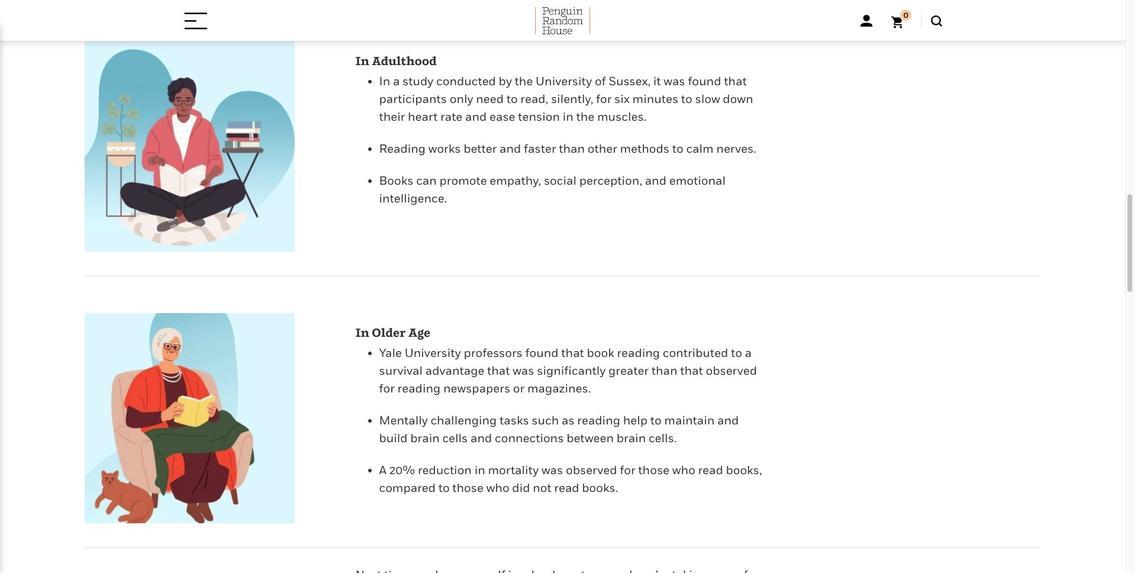 Task type: vqa. For each thing, say whether or not it's contained in the screenshot.
the rightmost those
yes



Task type: describe. For each thing, give the bounding box(es) containing it.
social
[[544, 173, 577, 188]]

1 vertical spatial read
[[554, 481, 579, 495]]

a 20% reduction in mortality was observed for those who read books, compared to those who did not read books.
[[379, 463, 762, 495]]

that up significantly
[[561, 346, 584, 360]]

survival
[[379, 363, 423, 378]]

0 horizontal spatial who
[[486, 481, 509, 495]]

0 vertical spatial than
[[559, 141, 585, 156]]

books.
[[582, 481, 618, 495]]

in inside "a 20% reduction in mortality was observed for those who read books, compared to those who did not read books."
[[475, 463, 485, 477]]

a inside yale university professors found that book reading contributed to a survival advantage that was significantly greater than that observed for reading newspapers or magazines.
[[745, 346, 752, 360]]

conducted
[[436, 74, 496, 88]]

that down contributed
[[680, 363, 703, 378]]

and right maintain
[[717, 413, 739, 427]]

promote
[[440, 173, 487, 188]]

to inside "a 20% reduction in mortality was observed for those who read books, compared to those who did not read books."
[[438, 481, 450, 495]]

six
[[614, 92, 630, 106]]

as
[[562, 413, 575, 427]]

nerves.
[[716, 141, 756, 156]]

not
[[533, 481, 552, 495]]

was inside "a 20% reduction in mortality was observed for those who read books, compared to those who did not read books."
[[542, 463, 563, 477]]

emotional
[[669, 173, 726, 188]]

empathy,
[[490, 173, 541, 188]]

cells.
[[649, 431, 677, 445]]

professors
[[464, 346, 523, 360]]

significantly
[[537, 363, 606, 378]]

university inside in a study conducted by the university of sussex, it was found that participants only need to read, silently, for six minutes to slow down their heart rate and ease tension in the muscles.
[[536, 74, 592, 88]]

that down professors
[[487, 363, 510, 378]]

shopping cart image
[[891, 10, 911, 28]]

mentally challenging tasks such as reading help to maintain and build brain cells and connections between brain cells.
[[379, 413, 739, 445]]

a
[[379, 463, 387, 477]]

works
[[428, 141, 461, 156]]

muscles.
[[597, 109, 647, 124]]

down
[[723, 92, 753, 106]]

in a study conducted by the university of sussex, it was found that participants only need to read, silently, for six minutes to slow down their heart rate and ease tension in the muscles.
[[379, 74, 753, 124]]

for for reading
[[379, 381, 395, 395]]

methods
[[620, 141, 670, 156]]

better
[[464, 141, 497, 156]]

reduction
[[418, 463, 472, 477]]

calm
[[686, 141, 714, 156]]

intelligence.
[[379, 191, 447, 205]]

faster
[[524, 141, 556, 156]]

minutes
[[633, 92, 678, 106]]

study
[[403, 74, 434, 88]]

yale university professors found that book reading contributed to a survival advantage that was significantly greater than that observed for reading newspapers or magazines.
[[379, 346, 757, 395]]

can
[[416, 173, 437, 188]]

1 horizontal spatial read
[[698, 463, 723, 477]]

in for in older age
[[355, 326, 369, 340]]

0 vertical spatial who
[[672, 463, 695, 477]]

in for in adulthood
[[355, 54, 369, 68]]

to left calm
[[672, 141, 684, 156]]

observed inside yale university professors found that book reading contributed to a survival advantage that was significantly greater than that observed for reading newspapers or magazines.
[[706, 363, 757, 378]]

help
[[623, 413, 648, 427]]

compared
[[379, 481, 436, 495]]

their
[[379, 109, 405, 124]]

in inside in a study conducted by the university of sussex, it was found that participants only need to read, silently, for six minutes to slow down their heart rate and ease tension in the muscles.
[[563, 109, 574, 124]]

in adulthood
[[355, 54, 437, 68]]

tasks
[[500, 413, 529, 427]]

other
[[588, 141, 617, 156]]

yale
[[379, 346, 402, 360]]

cells
[[442, 431, 468, 445]]

book
[[587, 346, 614, 360]]

age
[[408, 326, 430, 340]]

adulthood
[[372, 54, 437, 68]]

2 1 image from the top
[[84, 313, 295, 523]]

to down by
[[507, 92, 518, 106]]

in older age
[[355, 326, 430, 340]]

rate
[[440, 109, 462, 124]]

0 vertical spatial reading
[[617, 346, 660, 360]]

maintain
[[664, 413, 715, 427]]

heart
[[408, 109, 438, 124]]

sussex,
[[609, 74, 651, 88]]

tension
[[518, 109, 560, 124]]

0 horizontal spatial those
[[452, 481, 484, 495]]



Task type: locate. For each thing, give the bounding box(es) containing it.
2 vertical spatial reading
[[577, 413, 620, 427]]

university down age
[[405, 346, 461, 360]]

and
[[465, 109, 487, 124], [500, 141, 521, 156], [645, 173, 667, 188], [717, 413, 739, 427], [471, 431, 492, 445]]

books
[[379, 173, 413, 188]]

those down reduction
[[452, 481, 484, 495]]

0 vertical spatial was
[[664, 74, 685, 88]]

0 vertical spatial for
[[596, 92, 612, 106]]

read
[[698, 463, 723, 477], [554, 481, 579, 495]]

those down cells.
[[638, 463, 670, 477]]

1 image
[[84, 41, 295, 252], [84, 313, 295, 523]]

0 vertical spatial observed
[[706, 363, 757, 378]]

university
[[536, 74, 592, 88], [405, 346, 461, 360]]

read right not
[[554, 481, 579, 495]]

who down cells.
[[672, 463, 695, 477]]

to inside mentally challenging tasks such as reading help to maintain and build brain cells and connections between brain cells.
[[650, 413, 662, 427]]

older
[[372, 326, 406, 340]]

0 vertical spatial those
[[638, 463, 670, 477]]

0 vertical spatial found
[[688, 74, 721, 88]]

was right it
[[664, 74, 685, 88]]

1 vertical spatial reading
[[398, 381, 441, 395]]

greater
[[609, 363, 649, 378]]

observed up books. on the right bottom of page
[[566, 463, 617, 477]]

found
[[688, 74, 721, 88], [525, 346, 559, 360]]

1 vertical spatial than
[[652, 363, 678, 378]]

was up or
[[513, 363, 534, 378]]

reading up "between"
[[577, 413, 620, 427]]

1 vertical spatial a
[[745, 346, 752, 360]]

0 vertical spatial in
[[563, 109, 574, 124]]

found up significantly
[[525, 346, 559, 360]]

1 horizontal spatial university
[[536, 74, 592, 88]]

for inside yale university professors found that book reading contributed to a survival advantage that was significantly greater than that observed for reading newspapers or magazines.
[[379, 381, 395, 395]]

to left slow
[[681, 92, 692, 106]]

to inside yale university professors found that book reading contributed to a survival advantage that was significantly greater than that observed for reading newspapers or magazines.
[[731, 346, 742, 360]]

in left mortality
[[475, 463, 485, 477]]

1 horizontal spatial for
[[596, 92, 612, 106]]

1 vertical spatial for
[[379, 381, 395, 395]]

to right contributed
[[731, 346, 742, 360]]

was up not
[[542, 463, 563, 477]]

0 horizontal spatial found
[[525, 346, 559, 360]]

silently,
[[551, 92, 593, 106]]

and left 'faster'
[[500, 141, 521, 156]]

reading down survival in the bottom of the page
[[398, 381, 441, 395]]

1 horizontal spatial than
[[652, 363, 678, 378]]

observed
[[706, 363, 757, 378], [566, 463, 617, 477]]

0 vertical spatial the
[[515, 74, 533, 88]]

1 horizontal spatial found
[[688, 74, 721, 88]]

in left older
[[355, 326, 369, 340]]

a down in adulthood
[[393, 74, 400, 88]]

newspapers
[[443, 381, 510, 395]]

20%
[[389, 463, 415, 477]]

0 horizontal spatial university
[[405, 346, 461, 360]]

2 vertical spatial for
[[620, 463, 636, 477]]

1 vertical spatial the
[[576, 109, 595, 124]]

university up silently,
[[536, 74, 592, 88]]

1 vertical spatial observed
[[566, 463, 617, 477]]

1 vertical spatial university
[[405, 346, 461, 360]]

read left books,
[[698, 463, 723, 477]]

1 horizontal spatial the
[[576, 109, 595, 124]]

1 brain from the left
[[410, 431, 440, 445]]

and down need in the top left of the page
[[465, 109, 487, 124]]

those
[[638, 463, 670, 477], [452, 481, 484, 495]]

reading inside mentally challenging tasks such as reading help to maintain and build brain cells and connections between brain cells.
[[577, 413, 620, 427]]

1 horizontal spatial in
[[563, 109, 574, 124]]

reading works better and faster than other methods to calm nerves.
[[379, 141, 756, 156]]

than
[[559, 141, 585, 156], [652, 363, 678, 378]]

university inside yale university professors found that book reading contributed to a survival advantage that was significantly greater than that observed for reading newspapers or magazines.
[[405, 346, 461, 360]]

the down silently,
[[576, 109, 595, 124]]

of
[[595, 74, 606, 88]]

1 1 image from the top
[[84, 41, 295, 252]]

0 horizontal spatial a
[[393, 74, 400, 88]]

observed inside "a 20% reduction in mortality was observed for those who read books, compared to those who did not read books."
[[566, 463, 617, 477]]

was
[[664, 74, 685, 88], [513, 363, 534, 378], [542, 463, 563, 477]]

by
[[499, 74, 512, 88]]

read,
[[521, 92, 548, 106]]

for inside in a study conducted by the university of sussex, it was found that participants only need to read, silently, for six minutes to slow down their heart rate and ease tension in the muscles.
[[596, 92, 612, 106]]

1 vertical spatial 1 image
[[84, 313, 295, 523]]

in inside in a study conducted by the university of sussex, it was found that participants only need to read, silently, for six minutes to slow down their heart rate and ease tension in the muscles.
[[379, 74, 390, 88]]

reading
[[379, 141, 426, 156]]

1 horizontal spatial was
[[542, 463, 563, 477]]

to
[[507, 92, 518, 106], [681, 92, 692, 106], [672, 141, 684, 156], [731, 346, 742, 360], [650, 413, 662, 427], [438, 481, 450, 495]]

in down in adulthood
[[379, 74, 390, 88]]

brain
[[410, 431, 440, 445], [617, 431, 646, 445]]

1 vertical spatial those
[[452, 481, 484, 495]]

0 horizontal spatial in
[[475, 463, 485, 477]]

or
[[513, 381, 525, 395]]

only
[[450, 92, 473, 106]]

connections
[[495, 431, 564, 445]]

1 vertical spatial who
[[486, 481, 509, 495]]

was inside yale university professors found that book reading contributed to a survival advantage that was significantly greater than that observed for reading newspapers or magazines.
[[513, 363, 534, 378]]

slow
[[695, 92, 720, 106]]

who left did
[[486, 481, 509, 495]]

brain down mentally on the bottom
[[410, 431, 440, 445]]

1 vertical spatial in
[[379, 74, 390, 88]]

advantage
[[425, 363, 484, 378]]

in for in a study conducted by the university of sussex, it was found that participants only need to read, silently, for six minutes to slow down their heart rate and ease tension in the muscles.
[[379, 74, 390, 88]]

than down contributed
[[652, 363, 678, 378]]

found inside in a study conducted by the university of sussex, it was found that participants only need to read, silently, for six minutes to slow down their heart rate and ease tension in the muscles.
[[688, 74, 721, 88]]

it
[[653, 74, 661, 88]]

participants
[[379, 92, 447, 106]]

1 horizontal spatial who
[[672, 463, 695, 477]]

and inside books can promote empathy, social perception, and emotional intelligence.
[[645, 173, 667, 188]]

ease
[[490, 109, 515, 124]]

reading up greater
[[617, 346, 660, 360]]

2 brain from the left
[[617, 431, 646, 445]]

for for six
[[596, 92, 612, 106]]

1 horizontal spatial a
[[745, 346, 752, 360]]

a
[[393, 74, 400, 88], [745, 346, 752, 360]]

found up slow
[[688, 74, 721, 88]]

than inside yale university professors found that book reading contributed to a survival advantage that was significantly greater than that observed for reading newspapers or magazines.
[[652, 363, 678, 378]]

1 horizontal spatial those
[[638, 463, 670, 477]]

sign in image
[[860, 15, 872, 27]]

that up down
[[724, 74, 747, 88]]

books,
[[726, 463, 762, 477]]

contributed
[[663, 346, 728, 360]]

that
[[724, 74, 747, 88], [561, 346, 584, 360], [487, 363, 510, 378], [680, 363, 703, 378]]

books can promote empathy, social perception, and emotional intelligence.
[[379, 173, 726, 205]]

than left other
[[559, 141, 585, 156]]

0 horizontal spatial was
[[513, 363, 534, 378]]

2 vertical spatial was
[[542, 463, 563, 477]]

did
[[512, 481, 530, 495]]

was inside in a study conducted by the university of sussex, it was found that participants only need to read, silently, for six minutes to slow down their heart rate and ease tension in the muscles.
[[664, 74, 685, 88]]

magazines.
[[527, 381, 591, 395]]

0 horizontal spatial read
[[554, 481, 579, 495]]

for
[[596, 92, 612, 106], [379, 381, 395, 395], [620, 463, 636, 477]]

mortality
[[488, 463, 539, 477]]

1 vertical spatial in
[[475, 463, 485, 477]]

0 horizontal spatial the
[[515, 74, 533, 88]]

0 vertical spatial read
[[698, 463, 723, 477]]

challenging
[[431, 413, 497, 427]]

brain down 'help'
[[617, 431, 646, 445]]

2 vertical spatial in
[[355, 326, 369, 340]]

0 vertical spatial a
[[393, 74, 400, 88]]

and inside in a study conducted by the university of sussex, it was found that participants only need to read, silently, for six minutes to slow down their heart rate and ease tension in the muscles.
[[465, 109, 487, 124]]

such
[[532, 413, 559, 427]]

in down silently,
[[563, 109, 574, 124]]

0 horizontal spatial brain
[[410, 431, 440, 445]]

for inside "a 20% reduction in mortality was observed for those who read books, compared to those who did not read books."
[[620, 463, 636, 477]]

found inside yale university professors found that book reading contributed to a survival advantage that was significantly greater than that observed for reading newspapers or magazines.
[[525, 346, 559, 360]]

0 horizontal spatial than
[[559, 141, 585, 156]]

2 horizontal spatial was
[[664, 74, 685, 88]]

the right by
[[515, 74, 533, 88]]

observed down contributed
[[706, 363, 757, 378]]

between
[[567, 431, 614, 445]]

who
[[672, 463, 695, 477], [486, 481, 509, 495]]

for down 'help'
[[620, 463, 636, 477]]

0 vertical spatial in
[[355, 54, 369, 68]]

0 vertical spatial 1 image
[[84, 41, 295, 252]]

penguin random house image
[[535, 7, 590, 34]]

0 horizontal spatial for
[[379, 381, 395, 395]]

to up cells.
[[650, 413, 662, 427]]

in
[[355, 54, 369, 68], [379, 74, 390, 88], [355, 326, 369, 340]]

mentally
[[379, 413, 428, 427]]

perception,
[[579, 173, 642, 188]]

2 horizontal spatial for
[[620, 463, 636, 477]]

to down reduction
[[438, 481, 450, 495]]

0 horizontal spatial observed
[[566, 463, 617, 477]]

build
[[379, 431, 408, 445]]

and down methods at the right
[[645, 173, 667, 188]]

that inside in a study conducted by the university of sussex, it was found that participants only need to read, silently, for six minutes to slow down their heart rate and ease tension in the muscles.
[[724, 74, 747, 88]]

need
[[476, 92, 504, 106]]

1 vertical spatial was
[[513, 363, 534, 378]]

1 vertical spatial found
[[525, 346, 559, 360]]

for down of
[[596, 92, 612, 106]]

search image
[[931, 15, 942, 26]]

a inside in a study conducted by the university of sussex, it was found that participants only need to read, silently, for six minutes to slow down their heart rate and ease tension in the muscles.
[[393, 74, 400, 88]]

1 horizontal spatial observed
[[706, 363, 757, 378]]

a right contributed
[[745, 346, 752, 360]]

for down survival in the bottom of the page
[[379, 381, 395, 395]]

in left adulthood
[[355, 54, 369, 68]]

in
[[563, 109, 574, 124], [475, 463, 485, 477]]

1 horizontal spatial brain
[[617, 431, 646, 445]]

0 vertical spatial university
[[536, 74, 592, 88]]

and down challenging
[[471, 431, 492, 445]]

reading
[[617, 346, 660, 360], [398, 381, 441, 395], [577, 413, 620, 427]]

the
[[515, 74, 533, 88], [576, 109, 595, 124]]



